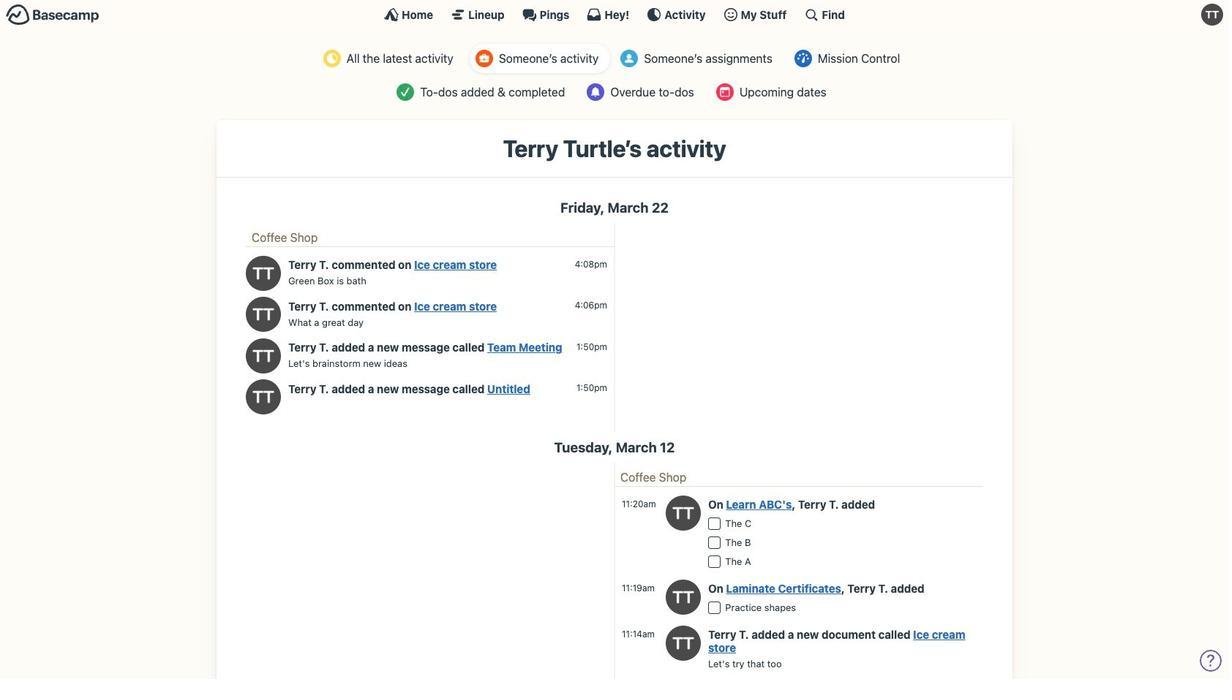 Task type: describe. For each thing, give the bounding box(es) containing it.
11:14am element
[[622, 629, 655, 640]]

terry turtle image for 11:14am element
[[666, 626, 701, 661]]

4:08pm element
[[575, 259, 607, 270]]

1 1:50pm element from the top
[[577, 342, 607, 353]]

assignment image
[[621, 50, 638, 67]]

todo image
[[397, 83, 414, 101]]

main element
[[0, 0, 1229, 29]]

11:20am element
[[622, 499, 656, 510]]

person report image
[[476, 50, 493, 67]]



Task type: locate. For each thing, give the bounding box(es) containing it.
4:06pm element
[[575, 300, 607, 311]]

gauge image
[[795, 50, 812, 67]]

1 vertical spatial terry turtle image
[[666, 626, 701, 661]]

0 horizontal spatial terry turtle image
[[246, 256, 281, 291]]

11:19am element
[[622, 583, 655, 594]]

switch accounts image
[[6, 4, 100, 26]]

0 vertical spatial terry turtle image
[[246, 256, 281, 291]]

keyboard shortcut: ⌘ + / image
[[804, 7, 819, 22]]

2 1:50pm element from the top
[[577, 383, 607, 394]]

terry turtle image
[[1202, 4, 1224, 26], [246, 297, 281, 332], [246, 338, 281, 374], [246, 380, 281, 415], [666, 496, 701, 531], [666, 580, 701, 615]]

event image
[[716, 83, 734, 101]]

1 vertical spatial 1:50pm element
[[577, 383, 607, 394]]

1:50pm element
[[577, 342, 607, 353], [577, 383, 607, 394]]

0 vertical spatial 1:50pm element
[[577, 342, 607, 353]]

terry turtle image for 4:08pm element
[[246, 256, 281, 291]]

1 horizontal spatial terry turtle image
[[666, 626, 701, 661]]

activity report image
[[323, 50, 341, 67]]

terry turtle image
[[246, 256, 281, 291], [666, 626, 701, 661]]

reminder image
[[587, 83, 605, 101]]



Task type: vqa. For each thing, say whether or not it's contained in the screenshot.
Keyboard shortcut: ⌘ + / icon
yes



